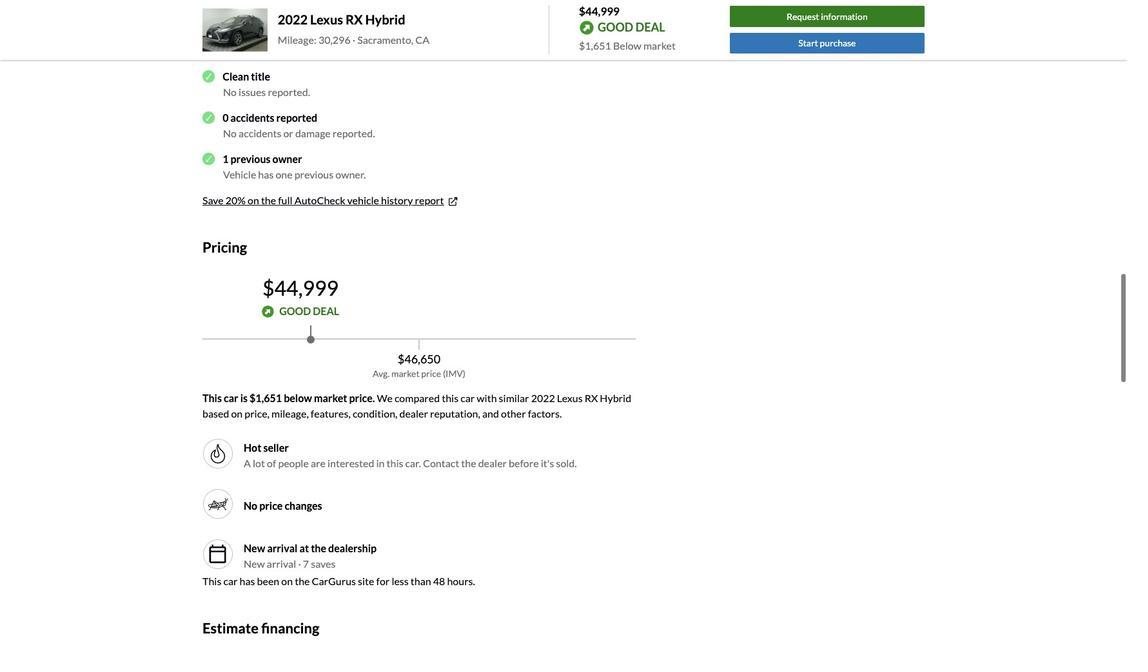 Task type: locate. For each thing, give the bounding box(es) containing it.
dealer left before at the left of the page
[[479, 458, 507, 470]]

no price changes
[[244, 500, 322, 512]]

car for this car is $1,651 below market price.
[[224, 392, 238, 405]]

0 horizontal spatial dealer
[[400, 408, 428, 420]]

vdpcheck image left the 0 at the left of the page
[[203, 112, 215, 124]]

the right at
[[311, 543, 327, 555]]

0 horizontal spatial previous
[[231, 153, 271, 165]]

1 horizontal spatial on
[[248, 194, 259, 206]]

1 horizontal spatial price
[[422, 369, 441, 380]]

1 vertical spatial this
[[203, 576, 222, 588]]

with
[[477, 392, 497, 405]]

1 vertical spatial has
[[240, 576, 255, 588]]

reported. right damage
[[333, 127, 375, 139]]

1 horizontal spatial 1
[[250, 37, 254, 44]]

market down deal
[[644, 39, 676, 51]]

1 inside history 1
[[250, 37, 254, 44]]

0 vertical spatial 1
[[250, 37, 254, 44]]

2 vertical spatial no
[[244, 500, 258, 512]]

estimate financing
[[203, 620, 320, 638]]

new
[[244, 543, 265, 555], [244, 558, 265, 571]]

1 vertical spatial $44,999
[[263, 276, 339, 301]]

0 vertical spatial dealer
[[400, 408, 428, 420]]

no price changes image
[[203, 489, 234, 520], [208, 494, 228, 515]]

1 vertical spatial reported.
[[333, 127, 375, 139]]

$44,999 up good
[[263, 276, 339, 301]]

$44,999 up 'good'
[[579, 5, 620, 18]]

1 vertical spatial market
[[392, 369, 420, 380]]

1 horizontal spatial 2022
[[531, 392, 555, 405]]

0 horizontal spatial 1
[[223, 153, 229, 165]]

vdpcheck image left the clean
[[203, 70, 215, 83]]

on inside save 20% on the full autocheck vehicle history report link
[[248, 194, 259, 206]]

deal
[[313, 305, 339, 318]]

2 vdpcheck image from the top
[[203, 112, 215, 124]]

1 horizontal spatial market
[[392, 369, 420, 380]]

$44,999
[[579, 5, 620, 18], [263, 276, 339, 301]]

previous
[[231, 153, 271, 165], [295, 168, 334, 181]]

· right 30,296
[[353, 34, 356, 46]]

on
[[248, 194, 259, 206], [231, 408, 243, 420], [282, 576, 293, 588]]

1 horizontal spatial ·
[[353, 34, 356, 46]]

0 vertical spatial no
[[223, 86, 237, 98]]

request information button
[[730, 6, 925, 27]]

new arrival at the dealership new arrival · 7 saves
[[244, 543, 377, 571]]

hours.
[[447, 576, 475, 588]]

1 vertical spatial arrival
[[267, 558, 296, 571]]

this
[[203, 392, 222, 405], [203, 576, 222, 588]]

arrival left at
[[267, 543, 298, 555]]

good deal
[[598, 20, 666, 34]]

has
[[258, 168, 274, 181], [240, 576, 255, 588]]

0 horizontal spatial $1,651
[[250, 392, 282, 405]]

1 vertical spatial 2022
[[531, 392, 555, 405]]

0 accidents reported
[[223, 111, 318, 124]]

accidents down "issues"
[[231, 111, 275, 124]]

1 vertical spatial previous
[[295, 168, 334, 181]]

price
[[422, 369, 441, 380], [260, 500, 283, 512]]

no down the 0 at the left of the page
[[223, 127, 237, 139]]

1 horizontal spatial $44,999
[[579, 5, 620, 18]]

0 vertical spatial rx
[[346, 12, 363, 27]]

$1,651 down 'good'
[[579, 39, 612, 51]]

0 horizontal spatial reported.
[[268, 86, 310, 98]]

vdpcheck image
[[203, 70, 215, 83], [203, 112, 215, 124]]

1 vdpcheck image from the top
[[203, 70, 215, 83]]

no down a
[[244, 500, 258, 512]]

market inside $46,650 avg. market price (imv)
[[392, 369, 420, 380]]

1 vertical spatial rx
[[585, 392, 598, 405]]

is
[[240, 392, 248, 405]]

no
[[223, 86, 237, 98], [223, 127, 237, 139], [244, 500, 258, 512]]

save 20% on the full autocheck vehicle history report image
[[447, 196, 459, 208]]

1 vertical spatial price
[[260, 500, 283, 512]]

1 horizontal spatial lexus
[[557, 392, 583, 405]]

0 horizontal spatial 2022
[[278, 12, 308, 27]]

this up estimate
[[203, 576, 222, 588]]

car left with
[[461, 392, 475, 405]]

· inside 2022 lexus rx hybrid mileage: 30,296 · sacramento, ca
[[353, 34, 356, 46]]

0 horizontal spatial has
[[240, 576, 255, 588]]

previous up the vehicle
[[231, 153, 271, 165]]

car left is
[[224, 392, 238, 405]]

0 vertical spatial this
[[442, 392, 459, 405]]

0 vertical spatial ·
[[353, 34, 356, 46]]

0 horizontal spatial price
[[260, 500, 283, 512]]

0 horizontal spatial $44,999
[[263, 276, 339, 301]]

this right in
[[387, 458, 404, 470]]

this for this car is $1,651 below market price.
[[203, 392, 222, 405]]

dealer down compared
[[400, 408, 428, 420]]

0 horizontal spatial this
[[387, 458, 404, 470]]

hybrid inside 2022 lexus rx hybrid mileage: 30,296 · sacramento, ca
[[365, 12, 406, 27]]

this up reputation,
[[442, 392, 459, 405]]

market
[[644, 39, 676, 51], [392, 369, 420, 380], [314, 392, 347, 405]]

1 vertical spatial accidents
[[239, 127, 282, 139]]

2022 up factors.
[[531, 392, 555, 405]]

0 vertical spatial has
[[258, 168, 274, 181]]

· left 7
[[298, 558, 301, 571]]

or
[[284, 127, 293, 139]]

(imv)
[[443, 369, 466, 380]]

0 vertical spatial 2022
[[278, 12, 308, 27]]

of
[[267, 458, 276, 470]]

lexus up 30,296
[[310, 12, 343, 27]]

1 vertical spatial hybrid
[[600, 392, 632, 405]]

1 vertical spatial lexus
[[557, 392, 583, 405]]

vdpcheck image for 0 accidents reported
[[203, 112, 215, 124]]

one
[[276, 168, 293, 181]]

and
[[483, 408, 499, 420]]

the left full
[[261, 194, 276, 206]]

hot seller image
[[203, 439, 234, 470], [208, 444, 228, 465]]

on right 20%
[[248, 194, 259, 206]]

0 vertical spatial market
[[644, 39, 676, 51]]

car
[[224, 392, 238, 405], [461, 392, 475, 405], [224, 576, 238, 588]]

this inside we compared this car with similar 2022 lexus rx hybrid based on price, mileage, features, condition, dealer reputation, and other factors.
[[442, 392, 459, 405]]

on right the been
[[282, 576, 293, 588]]

2022 lexus rx hybrid mileage: 30,296 · sacramento, ca
[[278, 12, 430, 46]]

2 this from the top
[[203, 576, 222, 588]]

below
[[284, 392, 312, 405]]

1 vertical spatial ·
[[298, 558, 301, 571]]

1 vertical spatial dealer
[[479, 458, 507, 470]]

arrival
[[267, 543, 298, 555], [267, 558, 296, 571]]

mileage,
[[272, 408, 309, 420]]

no issues reported.
[[223, 86, 310, 98]]

rx inside we compared this car with similar 2022 lexus rx hybrid based on price, mileage, features, condition, dealer reputation, and other factors.
[[585, 392, 598, 405]]

0 vertical spatial hybrid
[[365, 12, 406, 27]]

0 horizontal spatial on
[[231, 408, 243, 420]]

0 vertical spatial $1,651
[[579, 39, 612, 51]]

has down 1 previous owner
[[258, 168, 274, 181]]

good
[[598, 20, 634, 34]]

contact
[[423, 458, 460, 470]]

on inside we compared this car with similar 2022 lexus rx hybrid based on price, mileage, features, condition, dealer reputation, and other factors.
[[231, 408, 243, 420]]

the
[[261, 194, 276, 206], [462, 458, 477, 470], [311, 543, 327, 555], [295, 576, 310, 588]]

has left the been
[[240, 576, 255, 588]]

dealer inside hot seller a lot of people are interested in this car. contact the dealer before it's sold.
[[479, 458, 507, 470]]

history 1
[[203, 34, 254, 52]]

price down '$46,650'
[[422, 369, 441, 380]]

the inside new arrival at the dealership new arrival · 7 saves
[[311, 543, 327, 555]]

reported.
[[268, 86, 310, 98], [333, 127, 375, 139]]

0 vertical spatial lexus
[[310, 12, 343, 27]]

are
[[311, 458, 326, 470]]

car left the been
[[224, 576, 238, 588]]

$1,651 up price,
[[250, 392, 282, 405]]

1 horizontal spatial dealer
[[479, 458, 507, 470]]

1 horizontal spatial has
[[258, 168, 274, 181]]

lot
[[253, 458, 265, 470]]

0 horizontal spatial market
[[314, 392, 347, 405]]

ca
[[416, 34, 430, 46]]

good
[[280, 305, 311, 318]]

start purchase button
[[730, 33, 925, 54]]

2 horizontal spatial market
[[644, 39, 676, 51]]

1 vertical spatial on
[[231, 408, 243, 420]]

1 this from the top
[[203, 392, 222, 405]]

0 vertical spatial arrival
[[267, 543, 298, 555]]

1 up the clean title
[[250, 37, 254, 44]]

20%
[[226, 194, 246, 206]]

this car has been on the cargurus site for less than 48 hours.
[[203, 576, 475, 588]]

car inside we compared this car with similar 2022 lexus rx hybrid based on price, mileage, features, condition, dealer reputation, and other factors.
[[461, 392, 475, 405]]

new arrival at the dealership image
[[203, 540, 234, 571], [208, 545, 228, 565]]

2022 up mileage:
[[278, 12, 308, 27]]

market up features, on the bottom left
[[314, 392, 347, 405]]

lexus
[[310, 12, 343, 27], [557, 392, 583, 405]]

1 horizontal spatial $1,651
[[579, 39, 612, 51]]

request
[[787, 11, 820, 22]]

owner
[[273, 153, 302, 165]]

0 horizontal spatial rx
[[346, 12, 363, 27]]

accidents for 0
[[231, 111, 275, 124]]

1 vertical spatial 1
[[223, 153, 229, 165]]

issues
[[239, 86, 266, 98]]

price left changes
[[260, 500, 283, 512]]

2 vertical spatial market
[[314, 392, 347, 405]]

1 vertical spatial this
[[387, 458, 404, 470]]

1 horizontal spatial rx
[[585, 392, 598, 405]]

accidents down 0 accidents reported
[[239, 127, 282, 139]]

sold.
[[556, 458, 577, 470]]

previous up autocheck
[[295, 168, 334, 181]]

the down 7
[[295, 576, 310, 588]]

0 vertical spatial accidents
[[231, 111, 275, 124]]

dealer
[[400, 408, 428, 420], [479, 458, 507, 470]]

0 vertical spatial vdpcheck image
[[203, 70, 215, 83]]

1 horizontal spatial this
[[442, 392, 459, 405]]

market down '$46,650'
[[392, 369, 420, 380]]

features,
[[311, 408, 351, 420]]

clean title
[[223, 70, 270, 82]]

1 vertical spatial new
[[244, 558, 265, 571]]

0 vertical spatial this
[[203, 392, 222, 405]]

good deal image
[[262, 306, 274, 318]]

0 horizontal spatial ·
[[298, 558, 301, 571]]

0 vertical spatial $44,999
[[579, 5, 620, 18]]

1 vertical spatial no
[[223, 127, 237, 139]]

autocheck
[[295, 194, 346, 206]]

accidents
[[231, 111, 275, 124], [239, 127, 282, 139]]

on down is
[[231, 408, 243, 420]]

0 horizontal spatial lexus
[[310, 12, 343, 27]]

0 vertical spatial on
[[248, 194, 259, 206]]

damage
[[295, 127, 331, 139]]

this
[[442, 392, 459, 405], [387, 458, 404, 470]]

0 vertical spatial previous
[[231, 153, 271, 165]]

0 vertical spatial price
[[422, 369, 441, 380]]

$1,651 below market
[[579, 39, 676, 51]]

lexus up factors.
[[557, 392, 583, 405]]

$44,999 for $1,651
[[579, 5, 620, 18]]

reported. up reported
[[268, 86, 310, 98]]

0 vertical spatial new
[[244, 543, 265, 555]]

2 vertical spatial on
[[282, 576, 293, 588]]

arrival up the been
[[267, 558, 296, 571]]

2022
[[278, 12, 308, 27], [531, 392, 555, 405]]

1 right vdpcheck image
[[223, 153, 229, 165]]

at
[[300, 543, 309, 555]]

this for this car has been on the cargurus site for less than 48 hours.
[[203, 576, 222, 588]]

0 vertical spatial reported.
[[268, 86, 310, 98]]

dealer inside we compared this car with similar 2022 lexus rx hybrid based on price, mileage, features, condition, dealer reputation, and other factors.
[[400, 408, 428, 420]]

0 horizontal spatial hybrid
[[365, 12, 406, 27]]

$46,650
[[398, 352, 441, 367]]

no down the clean
[[223, 86, 237, 98]]

1 vertical spatial vdpcheck image
[[203, 112, 215, 124]]

1 horizontal spatial hybrid
[[600, 392, 632, 405]]

changes
[[285, 500, 322, 512]]

price,
[[245, 408, 270, 420]]

title
[[251, 70, 270, 82]]

history
[[203, 34, 250, 52]]

this up based
[[203, 392, 222, 405]]

pricing
[[203, 239, 247, 256]]

the right contact
[[462, 458, 477, 470]]

market for $1,651
[[644, 39, 676, 51]]

no for 0
[[223, 127, 237, 139]]

we compared this car with similar 2022 lexus rx hybrid based on price, mileage, features, condition, dealer reputation, and other factors.
[[203, 392, 632, 420]]



Task type: describe. For each thing, give the bounding box(es) containing it.
avg.
[[373, 369, 390, 380]]

than
[[411, 576, 431, 588]]

save 20% on the full autocheck vehicle history report link
[[203, 194, 459, 208]]

this inside hot seller a lot of people are interested in this car. contact the dealer before it's sold.
[[387, 458, 404, 470]]

hot
[[244, 442, 262, 454]]

hot seller a lot of people are interested in this car. contact the dealer before it's sold.
[[244, 442, 577, 470]]

price.
[[349, 392, 375, 405]]

financing
[[261, 620, 320, 638]]

1 vertical spatial $1,651
[[250, 392, 282, 405]]

reputation,
[[430, 408, 481, 420]]

mileage:
[[278, 34, 317, 46]]

similar
[[499, 392, 529, 405]]

2022 inside we compared this car with similar 2022 lexus rx hybrid based on price, mileage, features, condition, dealer reputation, and other factors.
[[531, 392, 555, 405]]

saves
[[311, 558, 336, 571]]

48
[[433, 576, 445, 588]]

market for $46,650
[[392, 369, 420, 380]]

no for clean
[[223, 86, 237, 98]]

information
[[822, 11, 868, 22]]

it's
[[541, 458, 554, 470]]

1 previous owner
[[223, 153, 302, 165]]

2022 lexus rx hybrid image
[[203, 6, 268, 54]]

full
[[278, 194, 293, 206]]

1 new from the top
[[244, 543, 265, 555]]

for
[[377, 576, 390, 588]]

sacramento,
[[358, 34, 414, 46]]

report
[[415, 194, 444, 206]]

vdpcheck image
[[203, 153, 215, 165]]

cargurus
[[312, 576, 356, 588]]

vdpcheck image for clean title
[[203, 70, 215, 83]]

$46,650 avg. market price (imv)
[[373, 352, 466, 380]]

in
[[376, 458, 385, 470]]

rx inside 2022 lexus rx hybrid mileage: 30,296 · sacramento, ca
[[346, 12, 363, 27]]

the inside hot seller a lot of people are interested in this car. contact the dealer before it's sold.
[[462, 458, 477, 470]]

2 horizontal spatial on
[[282, 576, 293, 588]]

site
[[358, 576, 375, 588]]

this car is $1,651 below market price.
[[203, 392, 375, 405]]

seller
[[264, 442, 289, 454]]

factors.
[[528, 408, 562, 420]]

· inside new arrival at the dealership new arrival · 7 saves
[[298, 558, 301, 571]]

2 new from the top
[[244, 558, 265, 571]]

price inside $46,650 avg. market price (imv)
[[422, 369, 441, 380]]

compared
[[395, 392, 440, 405]]

owner.
[[336, 168, 366, 181]]

reported
[[277, 111, 318, 124]]

vehicle
[[348, 194, 379, 206]]

we
[[377, 392, 393, 405]]

hybrid inside we compared this car with similar 2022 lexus rx hybrid based on price, mileage, features, condition, dealer reputation, and other factors.
[[600, 392, 632, 405]]

lexus inside 2022 lexus rx hybrid mileage: 30,296 · sacramento, ca
[[310, 12, 343, 27]]

request information
[[787, 11, 868, 22]]

no accidents or damage reported.
[[223, 127, 375, 139]]

history
[[381, 194, 413, 206]]

less
[[392, 576, 409, 588]]

people
[[278, 458, 309, 470]]

start
[[799, 38, 819, 49]]

before
[[509, 458, 539, 470]]

30,296
[[319, 34, 351, 46]]

vehicle has one previous owner.
[[223, 168, 366, 181]]

a
[[244, 458, 251, 470]]

car.
[[406, 458, 421, 470]]

1 horizontal spatial reported.
[[333, 127, 375, 139]]

$44,999 for good deal
[[263, 276, 339, 301]]

condition,
[[353, 408, 398, 420]]

interested
[[328, 458, 374, 470]]

save 20% on the full autocheck vehicle history report
[[203, 194, 444, 206]]

purchase
[[820, 38, 857, 49]]

clean
[[223, 70, 249, 82]]

deal
[[636, 20, 666, 34]]

start purchase
[[799, 38, 857, 49]]

been
[[257, 576, 280, 588]]

other
[[501, 408, 526, 420]]

accidents for no
[[239, 127, 282, 139]]

estimate
[[203, 620, 259, 638]]

vehicle
[[223, 168, 256, 181]]

car for this car has been on the cargurus site for less than 48 hours.
[[224, 576, 238, 588]]

1 horizontal spatial previous
[[295, 168, 334, 181]]

0
[[223, 111, 229, 124]]

below
[[614, 39, 642, 51]]

save
[[203, 194, 224, 206]]

based
[[203, 408, 229, 420]]

lexus inside we compared this car with similar 2022 lexus rx hybrid based on price, mileage, features, condition, dealer reputation, and other factors.
[[557, 392, 583, 405]]

7
[[303, 558, 309, 571]]

good deal
[[280, 305, 339, 318]]

2022 inside 2022 lexus rx hybrid mileage: 30,296 · sacramento, ca
[[278, 12, 308, 27]]



Task type: vqa. For each thing, say whether or not it's contained in the screenshot.
similar
yes



